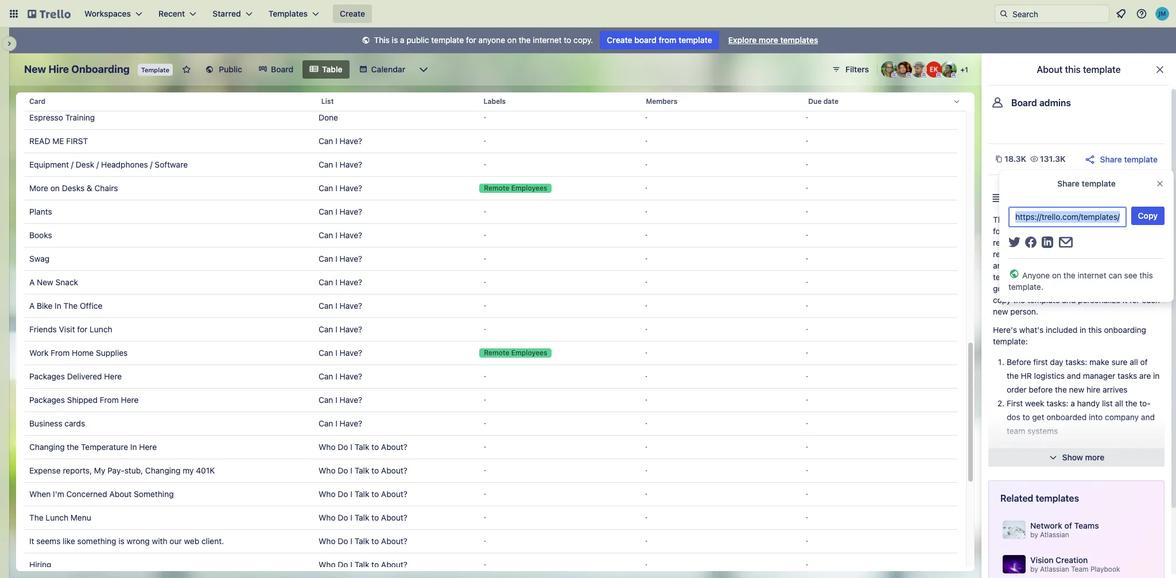 Task type: describe. For each thing, give the bounding box(es) containing it.
dos
[[1007, 412, 1021, 422]]

arrives
[[1103, 385, 1128, 395]]

wrong
[[127, 536, 150, 546]]

onboarding
[[71, 63, 130, 75]]

1 horizontal spatial changing
[[145, 466, 181, 475]]

can for desks
[[319, 183, 333, 193]]

needed
[[1092, 272, 1120, 282]]

changing the temperature in here link
[[29, 436, 310, 459]]

logistical
[[1021, 238, 1054, 248]]

about? for something
[[381, 489, 408, 499]]

all right 'list'
[[1116, 399, 1124, 408]]

packages delivered here link
[[29, 365, 310, 388]]

do for something
[[338, 489, 348, 499]]

and down "list:" at bottom right
[[1052, 454, 1065, 463]]

row containing when i'm concerned about something
[[25, 482, 958, 507]]

4 have? from the top
[[340, 207, 362, 217]]

2 vertical spatial here
[[139, 442, 157, 452]]

can i have? for desks
[[319, 183, 362, 193]]

encounter
[[1059, 467, 1097, 477]]

1 vertical spatial new
[[993, 307, 1009, 316]]

0 vertical spatial on
[[508, 35, 517, 45]]

can i have? for snack
[[319, 277, 362, 287]]

for left anyone
[[466, 35, 477, 45]]

can for first
[[319, 136, 333, 146]]

board for board
[[271, 64, 294, 74]]

share template inside button
[[1101, 154, 1158, 164]]

new inside "before first day tasks: make sure all of the hr logistics and manager tasks are in order before the new hire arrives first week tasks: a handy list all the to- dos to get onboarded into company and team systems who's who list: help the newbie orient themselves and learn all about the key people they'll encounter at work"
[[1070, 385, 1085, 395]]

tasks inside "before first day tasks: make sure all of the hr logistics and manager tasks are in order before the new hire arrives first week tasks: a handy list all the to- dos to get onboarded into company and team systems who's who list: help the newbie orient themselves and learn all about the key people they'll encounter at work"
[[1118, 371, 1138, 381]]

+ 1
[[961, 65, 969, 74]]

avoid
[[1009, 261, 1029, 270]]

manager
[[1083, 371, 1116, 381]]

row containing work from home supplies
[[25, 341, 958, 365]]

board link
[[252, 60, 300, 79]]

Board name text field
[[18, 60, 135, 79]]

board admins
[[1012, 98, 1072, 108]]

snack
[[55, 277, 78, 287]]

expense reports, my pay-stub, changing my 401k
[[29, 466, 215, 475]]

&
[[87, 183, 92, 193]]

work
[[29, 348, 49, 358]]

template inside create board from template 'link'
[[679, 35, 713, 45]]

can i have? for desk
[[319, 160, 362, 169]]

1 vertical spatial share
[[1058, 179, 1080, 188]]

who do i talk to about? for is
[[319, 536, 408, 546]]

and down tackle
[[1079, 238, 1093, 248]]

visit
[[59, 324, 75, 334]]

talk for something
[[355, 489, 369, 499]]

close popover image
[[1156, 179, 1165, 188]]

have? for home
[[340, 348, 362, 358]]

desks
[[62, 183, 85, 193]]

starred button
[[206, 5, 259, 23]]

more on desks & chairs
[[29, 183, 118, 193]]

anyone
[[1023, 270, 1050, 280]]

to
[[1113, 249, 1122, 259]]

from inside this template provides a centralized space for every new hire to tackle all the job- related logistical items and business requirements to get onboarded. to save time and avoid human error, populate this template with all the tasks needed to get going for your company. from there, simply copy the template and personalize it for each new person.
[[1085, 284, 1104, 293]]

templates
[[269, 9, 308, 18]]

of inside network of teams by atlassian
[[1065, 521, 1073, 531]]

and right logistics
[[1068, 371, 1081, 381]]

workspaces
[[84, 9, 131, 18]]

for up related
[[993, 226, 1004, 236]]

4 about? from the top
[[381, 513, 408, 523]]

handy
[[1078, 399, 1100, 408]]

template inside share template button
[[1125, 154, 1158, 164]]

a for a new snack
[[29, 277, 35, 287]]

get inside "before first day tasks: make sure all of the hr logistics and manager tasks are in order before the new hire arrives first week tasks: a handy list all the to- dos to get onboarded into company and team systems who's who list: help the newbie orient themselves and learn all about the key people they'll encounter at work"
[[1033, 412, 1045, 422]]

for right 'it'
[[1130, 295, 1140, 305]]

row containing it seems like something is wrong with our web client.
[[25, 529, 958, 554]]

1 vertical spatial about
[[109, 489, 132, 499]]

list:
[[1052, 440, 1065, 450]]

0 horizontal spatial internet
[[533, 35, 562, 45]]

ellie kulick (elliekulick2) image
[[926, 61, 942, 78]]

this inside here's what's included in this onboarding template:
[[1089, 325, 1102, 335]]

1
[[965, 65, 969, 74]]

color: green, title: "remote employees" element for work from home supplies
[[480, 349, 552, 358]]

sure
[[1112, 357, 1128, 367]]

espresso training
[[29, 113, 95, 122]]

have? for snack
[[340, 277, 362, 287]]

web
[[184, 536, 199, 546]]

0 vertical spatial here
[[104, 372, 122, 381]]

0 horizontal spatial with
[[152, 536, 167, 546]]

13 can i have? from the top
[[319, 419, 362, 428]]

first
[[66, 136, 88, 146]]

have? for for
[[340, 324, 362, 334]]

error,
[[1059, 261, 1079, 270]]

stub,
[[124, 466, 143, 475]]

requirements
[[993, 249, 1042, 259]]

6 do from the top
[[338, 560, 348, 570]]

amy freiderson (amyfreiderson) image
[[882, 61, 898, 78]]

and down to-
[[1142, 412, 1155, 422]]

1 horizontal spatial about
[[1037, 64, 1063, 75]]

orient
[[1128, 440, 1149, 450]]

newbie
[[1099, 440, 1126, 450]]

who for the lunch menu
[[319, 513, 336, 523]]

plants link
[[29, 200, 310, 223]]

can for in
[[319, 301, 333, 311]]

more for explore
[[759, 35, 779, 45]]

all right learn
[[1088, 454, 1097, 463]]

row containing read me first
[[25, 129, 958, 153]]

4 do from the top
[[338, 513, 348, 523]]

friends visit for lunch
[[29, 324, 112, 334]]

time
[[1143, 249, 1160, 259]]

anyone on the internet can see this template.
[[1009, 270, 1154, 292]]

and left avoid
[[993, 261, 1007, 270]]

due
[[809, 97, 822, 106]]

hiring
[[29, 560, 51, 570]]

when i'm concerned about something
[[29, 489, 174, 499]]

systems
[[1028, 426, 1059, 436]]

new inside new hire onboarding text box
[[24, 63, 46, 75]]

there,
[[1106, 284, 1128, 293]]

6 about? from the top
[[381, 560, 408, 570]]

share on linkedin image
[[1042, 237, 1054, 248]]

on for more on desks & chairs
[[50, 183, 60, 193]]

date
[[824, 97, 839, 106]]

this for this template provides a centralized space for every new hire to tackle all the job- related logistical items and business requirements to get onboarded. to save time and avoid human error, populate this template with all the tasks needed to get going for your company. from there, simply copy the template and personalize it for each new person.
[[993, 215, 1009, 225]]

all down human
[[1046, 272, 1054, 282]]

4 talk from the top
[[355, 513, 369, 523]]

playbook
[[1091, 565, 1121, 574]]

hiring link
[[29, 554, 310, 577]]

tasks inside this template provides a centralized space for every new hire to tackle all the job- related logistical items and business requirements to get onboarded. to save time and avoid human error, populate this template with all the tasks needed to get going for your company. from there, simply copy the template and personalize it for each new person.
[[1071, 272, 1090, 282]]

something
[[77, 536, 116, 546]]

Search field
[[1009, 5, 1109, 22]]

from
[[659, 35, 677, 45]]

read me first link
[[29, 130, 310, 153]]

0 vertical spatial the
[[63, 301, 78, 311]]

2 vertical spatial from
[[100, 395, 119, 405]]

row containing expense reports, my pay-stub, changing my 401k
[[25, 459, 958, 483]]

related templates
[[1001, 493, 1080, 504]]

0 vertical spatial changing
[[29, 442, 65, 452]]

do for is
[[338, 536, 348, 546]]

row containing more on desks & chairs
[[25, 176, 958, 200]]

table link
[[303, 60, 350, 79]]

vision
[[1031, 555, 1054, 565]]

hr
[[1021, 371, 1032, 381]]

who's
[[1007, 440, 1030, 450]]

done
[[319, 113, 338, 122]]

onboarded
[[1047, 412, 1087, 422]]

13 can from the top
[[319, 419, 333, 428]]

this inside anyone on the internet can see this template.
[[1140, 270, 1154, 280]]

packages shipped from here
[[29, 395, 139, 405]]

list
[[321, 97, 334, 106]]

row containing friends visit for lunch
[[25, 318, 958, 342]]

team
[[1007, 426, 1026, 436]]

this is a public template for anyone on the internet to copy.
[[374, 35, 593, 45]]

do for stub,
[[338, 466, 348, 475]]

3 / from the left
[[150, 160, 153, 169]]

space
[[1130, 215, 1152, 225]]

1 vertical spatial tasks:
[[1047, 399, 1069, 408]]

1 vertical spatial get
[[1132, 272, 1144, 282]]

5 can from the top
[[319, 230, 333, 240]]

+
[[961, 65, 965, 74]]

who inside "before first day tasks: make sure all of the hr logistics and manager tasks are in order before the new hire arrives first week tasks: a handy list all the to- dos to get onboarded into company and team systems who's who list: help the newbie orient themselves and learn all about the key people they'll encounter at work"
[[1032, 440, 1049, 450]]

jeremy miller (jeremymiller198) image
[[1156, 7, 1170, 21]]

have? for desks
[[340, 183, 362, 193]]

0 horizontal spatial a
[[400, 35, 405, 45]]

workspaces button
[[78, 5, 149, 23]]

about? for here
[[381, 442, 408, 452]]

row containing swag
[[25, 247, 958, 271]]

by inside network of teams by atlassian
[[1031, 531, 1039, 539]]

can i have? for from
[[319, 395, 362, 405]]

who for when i'm concerned about something
[[319, 489, 336, 499]]

packages delivered here
[[29, 372, 122, 381]]

row containing changing the temperature in here
[[25, 435, 958, 459]]

remote for more on desks & chairs
[[484, 184, 510, 192]]

can for home
[[319, 348, 333, 358]]

starred
[[213, 9, 241, 18]]

share on facebook image
[[1025, 237, 1037, 248]]

me
[[52, 136, 64, 146]]

the inside anyone on the internet can see this template.
[[1064, 270, 1076, 280]]

who do i talk to about? for something
[[319, 489, 408, 499]]

related
[[993, 238, 1019, 248]]

on for anyone on the internet can see this template.
[[1053, 270, 1062, 280]]

0 notifications image
[[1115, 7, 1128, 21]]

books link
[[29, 224, 310, 247]]

1 vertical spatial the
[[29, 513, 43, 523]]

a new snack link
[[29, 271, 310, 294]]

can i have? for here
[[319, 372, 362, 381]]

help
[[1067, 440, 1083, 450]]

row containing packages delivered here
[[25, 365, 958, 389]]

401k
[[196, 466, 215, 475]]

template.
[[1009, 282, 1044, 292]]

1 / from the left
[[71, 160, 74, 169]]

public
[[407, 35, 429, 45]]

1 horizontal spatial is
[[392, 35, 398, 45]]

2 / from the left
[[97, 160, 99, 169]]

6 have? from the top
[[340, 254, 362, 264]]

it seems like something is wrong with our web client. link
[[29, 530, 310, 553]]

0 horizontal spatial in
[[55, 301, 61, 311]]

and down "company."
[[1063, 295, 1076, 305]]

talk for stub,
[[355, 466, 369, 475]]

hire
[[48, 63, 69, 75]]

a bike in the office link
[[29, 295, 310, 318]]

atlassian inside vision creation by atlassian team playbook
[[1041, 565, 1070, 574]]

this for this is a public template for anyone on the internet to copy.
[[374, 35, 390, 45]]

remote employees button for more on desks & chairs
[[475, 177, 636, 200]]

row containing a bike in the office
[[25, 294, 958, 318]]

can i have? for for
[[319, 324, 362, 334]]

packages for packages delivered here
[[29, 372, 65, 381]]

color: green, title: "remote employees" element for more on desks & chairs
[[480, 184, 552, 193]]

row containing a new snack
[[25, 270, 958, 295]]

who for expense reports, my pay-stub, changing my 401k
[[319, 466, 336, 475]]



Task type: locate. For each thing, give the bounding box(es) containing it.
1 by from the top
[[1031, 531, 1039, 539]]

new up the handy
[[1070, 385, 1085, 395]]

2 atlassian from the top
[[1041, 565, 1070, 574]]

create board from template
[[607, 35, 713, 45]]

0 horizontal spatial in
[[1080, 325, 1087, 335]]

7 row from the top
[[25, 223, 958, 248]]

who for changing the temperature in here
[[319, 442, 336, 452]]

changing down business
[[29, 442, 65, 452]]

talk for is
[[355, 536, 369, 546]]

0 vertical spatial internet
[[533, 35, 562, 45]]

in up stub,
[[130, 442, 137, 452]]

this
[[1066, 64, 1081, 75], [1115, 261, 1129, 270], [1140, 270, 1154, 280], [1089, 325, 1102, 335]]

row
[[25, 88, 967, 115], [25, 106, 958, 130], [25, 129, 958, 153], [25, 153, 958, 177], [25, 176, 958, 200], [25, 200, 958, 224], [25, 223, 958, 248], [25, 247, 958, 271], [25, 270, 958, 295], [25, 294, 958, 318], [25, 318, 958, 342], [25, 341, 958, 365], [25, 365, 958, 389], [25, 388, 958, 412], [25, 412, 958, 436], [25, 435, 958, 459], [25, 459, 958, 483], [25, 482, 958, 507], [25, 506, 958, 530], [25, 529, 958, 554], [25, 553, 958, 577]]

0 horizontal spatial the
[[29, 513, 43, 523]]

by inside vision creation by atlassian team playbook
[[1031, 565, 1039, 574]]

hire up share on linkedin image
[[1046, 226, 1060, 236]]

this inside this template provides a centralized space for every new hire to tackle all the job- related logistical items and business requirements to get onboarded. to save time and avoid human error, populate this template with all the tasks needed to get going for your company. from there, simply copy the template and personalize it for each new person.
[[1115, 261, 1129, 270]]

sm image
[[360, 35, 372, 47]]

1 horizontal spatial of
[[1141, 357, 1148, 367]]

table
[[16, 88, 975, 577]]

packages for packages shipped from here
[[29, 395, 65, 405]]

this member is an admin of this workspace. image for ellie kulick (elliekulick2) icon
[[937, 72, 942, 78]]

your
[[1029, 284, 1045, 293]]

create up sm icon
[[340, 9, 365, 18]]

1 remote from the top
[[484, 184, 510, 192]]

have? for from
[[340, 395, 362, 405]]

0 vertical spatial about
[[1037, 64, 1063, 75]]

2 vertical spatial get
[[1033, 412, 1045, 422]]

0 vertical spatial tasks
[[1071, 272, 1090, 282]]

more right explore
[[759, 35, 779, 45]]

0 horizontal spatial this member is an admin of this workspace. image
[[892, 72, 897, 78]]

work from home supplies link
[[29, 342, 310, 365]]

star or unstar board image
[[182, 65, 191, 74]]

get down week
[[1033, 412, 1045, 422]]

a left "bike"
[[29, 301, 35, 311]]

here down 'packages delivered here' link on the left bottom
[[121, 395, 139, 405]]

this up every
[[993, 215, 1009, 225]]

2 horizontal spatial a
[[1080, 215, 1084, 225]]

tasks
[[1071, 272, 1090, 282], [1118, 371, 1138, 381]]

5 talk from the top
[[355, 536, 369, 546]]

internet down 'onboarded.'
[[1078, 270, 1107, 280]]

13 row from the top
[[25, 365, 958, 389]]

with left our
[[152, 536, 167, 546]]

3 talk from the top
[[355, 489, 369, 499]]

lunch down the i'm
[[46, 513, 68, 523]]

2 who do i talk to about? from the top
[[319, 466, 408, 475]]

2 remote employees from the top
[[484, 349, 548, 357]]

on right anyone
[[508, 35, 517, 45]]

6 can from the top
[[319, 254, 333, 264]]

table
[[322, 64, 343, 74]]

0 vertical spatial a
[[400, 35, 405, 45]]

1 vertical spatial color: green, title: "remote employees" element
[[480, 349, 552, 358]]

business cards
[[29, 419, 85, 428]]

get down the items
[[1054, 249, 1066, 259]]

have?
[[340, 136, 362, 146], [340, 160, 362, 169], [340, 183, 362, 193], [340, 207, 362, 217], [340, 230, 362, 240], [340, 254, 362, 264], [340, 277, 362, 287], [340, 301, 362, 311], [340, 324, 362, 334], [340, 348, 362, 358], [340, 372, 362, 381], [340, 395, 362, 405], [340, 419, 362, 428]]

a inside "before first day tasks: make sure all of the hr logistics and manager tasks are in order before the new hire arrives first week tasks: a handy list all the to- dos to get onboarded into company and team systems who's who list: help the newbie orient themselves and learn all about the key people they'll encounter at work"
[[1071, 399, 1076, 408]]

create for create
[[340, 9, 365, 18]]

9 can from the top
[[319, 324, 333, 334]]

0 vertical spatial remote employees button
[[475, 177, 636, 200]]

the
[[63, 301, 78, 311], [29, 513, 43, 523]]

2 this member is an admin of this workspace. image from the left
[[952, 72, 957, 78]]

2 can from the top
[[319, 160, 333, 169]]

creation
[[1056, 555, 1088, 565]]

books
[[29, 230, 52, 240]]

delivered
[[67, 372, 102, 381]]

13 have? from the top
[[340, 419, 362, 428]]

1 horizontal spatial lunch
[[90, 324, 112, 334]]

a up tackle
[[1080, 215, 1084, 225]]

they'll
[[1035, 467, 1057, 477]]

atlassian left team
[[1041, 565, 1070, 574]]

this member is an admin of this workspace. image for andre gorte (andregorte) icon
[[907, 72, 912, 78]]

9 row from the top
[[25, 270, 958, 295]]

card button
[[25, 88, 317, 115]]

/ left the software
[[150, 160, 153, 169]]

copy
[[993, 295, 1012, 305]]

temperature
[[81, 442, 128, 452]]

who do i talk to about? for here
[[319, 442, 408, 452]]

2 talk from the top
[[355, 466, 369, 475]]

1 vertical spatial on
[[50, 183, 60, 193]]

internet inside anyone on the internet can see this template.
[[1078, 270, 1107, 280]]

talk for here
[[355, 442, 369, 452]]

3 do from the top
[[338, 489, 348, 499]]

company
[[1106, 412, 1139, 422]]

11 row from the top
[[25, 318, 958, 342]]

5 about? from the top
[[381, 536, 408, 546]]

1 horizontal spatial this member is an admin of this workspace. image
[[907, 72, 912, 78]]

personalize
[[1079, 295, 1121, 305]]

have? for in
[[340, 301, 362, 311]]

6 can i have? from the top
[[319, 254, 362, 264]]

for left your
[[1016, 284, 1027, 293]]

this member is an admin of this workspace. image right amy freiderson (amyfreiderson) image
[[907, 72, 912, 78]]

tasks down sure
[[1118, 371, 1138, 381]]

andre gorte (andregorte) image
[[896, 61, 913, 78]]

2 employees from the top
[[512, 349, 548, 357]]

this member is an admin of this workspace. image
[[922, 72, 927, 78], [952, 72, 957, 78]]

0 vertical spatial new
[[24, 63, 46, 75]]

8 have? from the top
[[340, 301, 362, 311]]

18 row from the top
[[25, 482, 958, 507]]

the left office
[[63, 301, 78, 311]]

about down the expense reports, my pay-stub, changing my 401k
[[109, 489, 132, 499]]

1 horizontal spatial from
[[100, 395, 119, 405]]

1 horizontal spatial more
[[1086, 453, 1105, 462]]

1 talk from the top
[[355, 442, 369, 452]]

1 horizontal spatial a
[[1071, 399, 1076, 408]]

can for here
[[319, 372, 333, 381]]

for inside 'link'
[[77, 324, 87, 334]]

1 vertical spatial remote employees
[[484, 349, 548, 357]]

this member is an admin of this workspace. image
[[892, 72, 897, 78], [907, 72, 912, 78], [937, 72, 942, 78]]

1 this member is an admin of this workspace. image from the left
[[892, 72, 897, 78]]

cards
[[65, 419, 85, 428]]

1 vertical spatial remote employees button
[[475, 342, 636, 365]]

0 vertical spatial share template
[[1101, 154, 1158, 164]]

employees
[[512, 184, 548, 192], [512, 349, 548, 357]]

members button
[[642, 88, 804, 115]]

filters button
[[829, 60, 873, 79]]

can for desk
[[319, 160, 333, 169]]

do
[[338, 442, 348, 452], [338, 466, 348, 475], [338, 489, 348, 499], [338, 513, 348, 523], [338, 536, 348, 546], [338, 560, 348, 570]]

create left the board
[[607, 35, 633, 45]]

1 horizontal spatial in
[[130, 442, 137, 452]]

client.
[[202, 536, 224, 546]]

this inside this template provides a centralized space for every new hire to tackle all the job- related logistical items and business requirements to get onboarded. to save time and avoid human error, populate this template with all the tasks needed to get going for your company. from there, simply copy the template and personalize it for each new person.
[[993, 215, 1009, 225]]

read
[[29, 136, 50, 146]]

training
[[65, 113, 95, 122]]

0 vertical spatial lunch
[[90, 324, 112, 334]]

1 vertical spatial share template
[[1058, 179, 1116, 188]]

about up the admins
[[1037, 64, 1063, 75]]

business cards link
[[29, 412, 310, 435]]

in right "bike"
[[55, 301, 61, 311]]

atlassian
[[1041, 531, 1070, 539], [1041, 565, 1070, 574]]

15 row from the top
[[25, 412, 958, 436]]

email image
[[1060, 237, 1073, 248]]

of up 'are'
[[1141, 357, 1148, 367]]

with up your
[[1028, 272, 1044, 282]]

2 packages from the top
[[29, 395, 65, 405]]

before first day tasks: make sure all of the hr logistics and manager tasks are in order before the new hire arrives first week tasks: a handy list all the to- dos to get onboarded into company and team systems who's who list: help the newbie orient themselves and learn all about the key people they'll encounter at work
[[1007, 357, 1160, 477]]

/ left the desk
[[71, 160, 74, 169]]

from right shipped at the left of the page
[[100, 395, 119, 405]]

1 who do i talk to about? from the top
[[319, 442, 408, 452]]

board left table link
[[271, 64, 294, 74]]

0 vertical spatial in
[[1080, 325, 1087, 335]]

the lunch menu link
[[29, 507, 310, 529]]

tasks down error,
[[1071, 272, 1090, 282]]

priscilla parjet (priscillaparjet) image
[[941, 61, 957, 78]]

1 horizontal spatial this member is an admin of this workspace. image
[[952, 72, 957, 78]]

2 vertical spatial on
[[1053, 270, 1062, 280]]

18.3k
[[1005, 154, 1027, 164]]

a left public
[[400, 35, 405, 45]]

a inside this template provides a centralized space for every new hire to tackle all the job- related logistical items and business requirements to get onboarded. to save time and avoid human error, populate this template with all the tasks needed to get going for your company. from there, simply copy the template and personalize it for each new person.
[[1080, 215, 1084, 225]]

1 vertical spatial atlassian
[[1041, 565, 1070, 574]]

4 can from the top
[[319, 207, 333, 217]]

1 vertical spatial here
[[121, 395, 139, 405]]

have? for first
[[340, 136, 362, 146]]

a down swag
[[29, 277, 35, 287]]

templates down the they'll
[[1036, 493, 1080, 504]]

hire inside "before first day tasks: make sure all of the hr logistics and manager tasks are in order before the new hire arrives first week tasks: a handy list all the to- dos to get onboarded into company and team systems who's who list: help the newbie orient themselves and learn all about the key people they'll encounter at work"
[[1087, 385, 1101, 395]]

0 vertical spatial remote
[[484, 184, 510, 192]]

who
[[1032, 440, 1049, 450], [319, 442, 336, 452], [319, 466, 336, 475], [319, 489, 336, 499], [319, 513, 336, 523], [319, 536, 336, 546], [319, 560, 336, 570]]

vision creation by atlassian team playbook
[[1031, 555, 1121, 574]]

for right visit
[[77, 324, 87, 334]]

11 can from the top
[[319, 372, 333, 381]]

explore
[[729, 35, 757, 45]]

1 horizontal spatial get
[[1054, 249, 1066, 259]]

about? for stub,
[[381, 466, 408, 475]]

can for from
[[319, 395, 333, 405]]

bike
[[37, 301, 52, 311]]

human
[[1031, 261, 1056, 270]]

due date
[[809, 97, 839, 106]]

2 remote employees button from the top
[[475, 342, 636, 365]]

have? for here
[[340, 372, 362, 381]]

7 can i have? from the top
[[319, 277, 362, 287]]

equipment / desk / headphones / software
[[29, 160, 188, 169]]

this up simply
[[1140, 270, 1154, 280]]

10 can from the top
[[319, 348, 333, 358]]

this member is an admin of this workspace. image left +
[[952, 72, 957, 78]]

color: green, title: "remote employees" element
[[480, 184, 552, 193], [480, 349, 552, 358]]

is inside "it seems like something is wrong with our web client." link
[[118, 536, 125, 546]]

row containing business cards
[[25, 412, 958, 436]]

0 horizontal spatial get
[[1033, 412, 1045, 422]]

new left snack
[[37, 277, 53, 287]]

6 talk from the top
[[355, 560, 369, 570]]

remote for work from home supplies
[[484, 349, 510, 357]]

19 row from the top
[[25, 506, 958, 530]]

tasks:
[[1066, 357, 1088, 367], [1047, 399, 1069, 408]]

1 vertical spatial changing
[[145, 466, 181, 475]]

0 horizontal spatial hire
[[1046, 226, 1060, 236]]

0 horizontal spatial new
[[993, 307, 1009, 316]]

hire inside this template provides a centralized space for every new hire to tackle all the job- related logistical items and business requirements to get onboarded. to save time and avoid human error, populate this template with all the tasks needed to get going for your company. from there, simply copy the template and personalize it for each new person.
[[1046, 226, 1060, 236]]

explore more templates link
[[722, 31, 825, 49]]

share template
[[1101, 154, 1158, 164], [1058, 179, 1116, 188]]

2 have? from the top
[[340, 160, 362, 169]]

row containing plants
[[25, 200, 958, 224]]

0 horizontal spatial board
[[271, 64, 294, 74]]

10 can i have? from the top
[[319, 348, 362, 358]]

can i have? for home
[[319, 348, 362, 358]]

8 row from the top
[[25, 247, 958, 271]]

9 can i have? from the top
[[319, 324, 362, 334]]

primary element
[[0, 0, 1177, 28]]

themselves
[[1007, 454, 1049, 463]]

new up "logistical"
[[1028, 226, 1044, 236]]

filters
[[846, 64, 869, 74]]

recent button
[[152, 5, 203, 23]]

0 horizontal spatial on
[[50, 183, 60, 193]]

row containing books
[[25, 223, 958, 248]]

new left hire
[[24, 63, 46, 75]]

internet
[[533, 35, 562, 45], [1078, 270, 1107, 280]]

0 vertical spatial remote employees
[[484, 184, 548, 192]]

new inside the a new snack link
[[37, 277, 53, 287]]

1 a from the top
[[29, 277, 35, 287]]

3 about? from the top
[[381, 489, 408, 499]]

20 row from the top
[[25, 529, 958, 554]]

8 can from the top
[[319, 301, 333, 311]]

included
[[1046, 325, 1078, 335]]

2 do from the top
[[338, 466, 348, 475]]

read me first
[[29, 136, 88, 146]]

desk
[[76, 160, 94, 169]]

board for board admins
[[1012, 98, 1038, 108]]

by left creation
[[1031, 565, 1039, 574]]

2 remote from the top
[[484, 349, 510, 357]]

a new snack
[[29, 277, 78, 287]]

1 vertical spatial from
[[51, 348, 70, 358]]

1 vertical spatial more
[[1086, 453, 1105, 462]]

row containing the lunch menu
[[25, 506, 958, 530]]

1 horizontal spatial in
[[1154, 371, 1160, 381]]

new
[[1028, 226, 1044, 236], [993, 307, 1009, 316], [1070, 385, 1085, 395]]

every
[[1006, 226, 1026, 236]]

5 row from the top
[[25, 176, 958, 200]]

0 horizontal spatial more
[[759, 35, 779, 45]]

explore more templates
[[729, 35, 819, 45]]

this member is an admin of this workspace. image right andre gorte (andregorte) icon
[[922, 72, 927, 78]]

table containing espresso training
[[16, 88, 975, 577]]

recent
[[159, 9, 185, 18]]

3 row from the top
[[25, 129, 958, 153]]

my
[[183, 466, 194, 475]]

when i'm concerned about something link
[[29, 483, 310, 506]]

1 vertical spatial this
[[993, 215, 1009, 225]]

21 row from the top
[[25, 553, 958, 577]]

more for show
[[1086, 453, 1105, 462]]

5 who do i talk to about? from the top
[[319, 536, 408, 546]]

is
[[392, 35, 398, 45], [118, 536, 125, 546]]

of inside "before first day tasks: make sure all of the hr logistics and manager tasks are in order before the new hire arrives first week tasks: a handy list all the to- dos to get onboarded into company and team systems who's who list: help the newbie orient themselves and learn all about the key people they'll encounter at work"
[[1141, 357, 1148, 367]]

6 row from the top
[[25, 200, 958, 224]]

1 remote employees button from the top
[[475, 177, 636, 200]]

chris temperson (christemperson) image
[[911, 61, 927, 78]]

something
[[134, 489, 174, 499]]

tasks: up onboarded
[[1047, 399, 1069, 408]]

this member is an admin of this workspace. image for priscilla parjet (priscillaparjet) icon
[[952, 72, 957, 78]]

row containing equipment / desk / headphones / software
[[25, 153, 958, 177]]

get
[[1054, 249, 1066, 259], [1132, 272, 1144, 282], [1033, 412, 1045, 422]]

row containing packages shipped from here
[[25, 388, 958, 412]]

2 about? from the top
[[381, 466, 408, 475]]

0 vertical spatial of
[[1141, 357, 1148, 367]]

packages shipped from here link
[[29, 389, 310, 412]]

1 horizontal spatial internet
[[1078, 270, 1107, 280]]

0 vertical spatial more
[[759, 35, 779, 45]]

on right more
[[50, 183, 60, 193]]

0 horizontal spatial this
[[374, 35, 390, 45]]

1 vertical spatial hire
[[1087, 385, 1101, 395]]

2 by from the top
[[1031, 565, 1039, 574]]

each
[[1143, 295, 1161, 305]]

who do i talk to about? for stub,
[[319, 466, 408, 475]]

0 horizontal spatial this member is an admin of this workspace. image
[[922, 72, 927, 78]]

1 horizontal spatial with
[[1028, 272, 1044, 282]]

6 who do i talk to about? from the top
[[319, 560, 408, 570]]

equipment / desk / headphones / software link
[[29, 153, 310, 176]]

this member is an admin of this workspace. image for amy freiderson (amyfreiderson) image
[[892, 72, 897, 78]]

1 vertical spatial remote
[[484, 349, 510, 357]]

3 who do i talk to about? from the top
[[319, 489, 408, 499]]

share inside button
[[1101, 154, 1123, 164]]

1 vertical spatial in
[[1154, 371, 1160, 381]]

5 do from the top
[[338, 536, 348, 546]]

1 vertical spatial packages
[[29, 395, 65, 405]]

3 can i have? from the top
[[319, 183, 362, 193]]

first
[[1034, 357, 1048, 367]]

remote employees button for work from home supplies
[[475, 342, 636, 365]]

0 vertical spatial tasks:
[[1066, 357, 1088, 367]]

2 color: green, title: "remote employees" element from the top
[[480, 349, 552, 358]]

internet left copy.
[[533, 35, 562, 45]]

employees for more on desks & chairs
[[512, 184, 548, 192]]

open information menu image
[[1136, 8, 1148, 20]]

here's
[[993, 325, 1018, 335]]

network
[[1031, 521, 1063, 531]]

1 horizontal spatial tasks
[[1118, 371, 1138, 381]]

1 horizontal spatial share
[[1101, 154, 1123, 164]]

in inside "before first day tasks: make sure all of the hr logistics and manager tasks are in order before the new hire arrives first week tasks: a handy list all the to- dos to get onboarded into company and team systems who's who list: help the newbie orient themselves and learn all about the key people they'll encounter at work"
[[1154, 371, 1160, 381]]

employees for work from home supplies
[[512, 349, 548, 357]]

3 can from the top
[[319, 183, 333, 193]]

a for a bike in the office
[[29, 301, 35, 311]]

lunch inside the lunch menu link
[[46, 513, 68, 523]]

2 horizontal spatial from
[[1085, 284, 1104, 293]]

share template up close popover icon
[[1101, 154, 1158, 164]]

create inside button
[[340, 9, 365, 18]]

from right the work at bottom left
[[51, 348, 70, 358]]

share template up centralized at the right top of page
[[1058, 179, 1116, 188]]

in right included
[[1080, 325, 1087, 335]]

public button
[[198, 60, 249, 79]]

0 horizontal spatial from
[[51, 348, 70, 358]]

None field
[[1009, 207, 1127, 227]]

1 about? from the top
[[381, 442, 408, 452]]

1 can from the top
[[319, 136, 333, 146]]

17 row from the top
[[25, 459, 958, 483]]

remote employees for work from home supplies
[[484, 349, 548, 357]]

0 vertical spatial new
[[1028, 226, 1044, 236]]

0 horizontal spatial templates
[[781, 35, 819, 45]]

atlassian up vision
[[1041, 531, 1070, 539]]

2 horizontal spatial this member is an admin of this workspace. image
[[937, 72, 942, 78]]

0 vertical spatial is
[[392, 35, 398, 45]]

4 row from the top
[[25, 153, 958, 177]]

0 vertical spatial a
[[29, 277, 35, 287]]

0 vertical spatial this
[[374, 35, 390, 45]]

this member is an admin of this workspace. image right chris temperson (christemperson) image
[[937, 72, 942, 78]]

this down to
[[1115, 261, 1129, 270]]

here down supplies
[[104, 372, 122, 381]]

board left the admins
[[1012, 98, 1038, 108]]

row containing hiring
[[25, 553, 958, 577]]

on inside anyone on the internet can see this template.
[[1053, 270, 1062, 280]]

search image
[[1000, 9, 1009, 18]]

12 row from the top
[[25, 341, 958, 365]]

1 color: green, title: "remote employees" element from the top
[[480, 184, 552, 193]]

1 packages from the top
[[29, 372, 65, 381]]

swag link
[[29, 248, 310, 270]]

12 can from the top
[[319, 395, 333, 405]]

and
[[1079, 238, 1093, 248], [993, 261, 1007, 270], [1063, 295, 1076, 305], [1068, 371, 1081, 381], [1142, 412, 1155, 422], [1052, 454, 1065, 463]]

tasks: right day
[[1066, 357, 1088, 367]]

1 vertical spatial lunch
[[46, 513, 68, 523]]

11 can i have? from the top
[[319, 372, 362, 381]]

who for hiring
[[319, 560, 336, 570]]

the down when
[[29, 513, 43, 523]]

hire up the handy
[[1087, 385, 1101, 395]]

0 horizontal spatial /
[[71, 160, 74, 169]]

plants
[[29, 207, 52, 217]]

back to home image
[[28, 5, 71, 23]]

related
[[1001, 493, 1034, 504]]

customize views image
[[418, 64, 430, 75]]

1 remote employees from the top
[[484, 184, 548, 192]]

create inside 'link'
[[607, 35, 633, 45]]

do for here
[[338, 442, 348, 452]]

lunch inside friends visit for lunch 'link'
[[90, 324, 112, 334]]

9 have? from the top
[[340, 324, 362, 334]]

1 horizontal spatial board
[[1012, 98, 1038, 108]]

a up onboarded
[[1071, 399, 1076, 408]]

2 row from the top
[[25, 106, 958, 130]]

it
[[1123, 295, 1128, 305]]

11 have? from the top
[[340, 372, 362, 381]]

card
[[29, 97, 45, 106]]

1 vertical spatial templates
[[1036, 493, 1080, 504]]

1 row from the top
[[25, 88, 967, 115]]

can for snack
[[319, 277, 333, 287]]

0 horizontal spatial share
[[1058, 179, 1080, 188]]

all down centralized at the right top of page
[[1096, 226, 1104, 236]]

2 can i have? from the top
[[319, 160, 362, 169]]

0 vertical spatial board
[[271, 64, 294, 74]]

4 can i have? from the top
[[319, 207, 362, 217]]

12 can i have? from the top
[[319, 395, 362, 405]]

1 horizontal spatial /
[[97, 160, 99, 169]]

0 horizontal spatial changing
[[29, 442, 65, 452]]

a bike in the office
[[29, 301, 102, 311]]

get up simply
[[1132, 272, 1144, 282]]

new down copy
[[993, 307, 1009, 316]]

2 a from the top
[[29, 301, 35, 311]]

1 horizontal spatial templates
[[1036, 493, 1080, 504]]

0 vertical spatial by
[[1031, 531, 1039, 539]]

of left teams on the bottom right
[[1065, 521, 1073, 531]]

4 who do i talk to about? from the top
[[319, 513, 408, 523]]

changing down changing the temperature in here link
[[145, 466, 181, 475]]

1 vertical spatial is
[[118, 536, 125, 546]]

atlassian inside network of teams by atlassian
[[1041, 531, 1070, 539]]

1 horizontal spatial this
[[993, 215, 1009, 225]]

supplies
[[96, 348, 128, 358]]

this member is an admin of this workspace. image left chris temperson (christemperson) image
[[892, 72, 897, 78]]

7 can from the top
[[319, 277, 333, 287]]

is left public
[[392, 35, 398, 45]]

1 vertical spatial create
[[607, 35, 633, 45]]

have? for desk
[[340, 160, 362, 169]]

more inside button
[[1086, 453, 1105, 462]]

in right 'are'
[[1154, 371, 1160, 381]]

packages down the work at bottom left
[[29, 372, 65, 381]]

more up at
[[1086, 453, 1105, 462]]

on inside more on desks & chairs link
[[50, 183, 60, 193]]

0 vertical spatial in
[[55, 301, 61, 311]]

is left wrong
[[118, 536, 125, 546]]

what's
[[1020, 325, 1044, 335]]

here's what's included in this onboarding template:
[[993, 325, 1147, 346]]

1 vertical spatial board
[[1012, 98, 1038, 108]]

5 have? from the top
[[340, 230, 362, 240]]

populate
[[1081, 261, 1113, 270]]

3 this member is an admin of this workspace. image from the left
[[937, 72, 942, 78]]

remote employees for more on desks & chairs
[[484, 184, 548, 192]]

row containing espresso training
[[25, 106, 958, 130]]

all right sure
[[1130, 357, 1139, 367]]

1 horizontal spatial the
[[63, 301, 78, 311]]

0 horizontal spatial lunch
[[46, 513, 68, 523]]

concerned
[[66, 489, 107, 499]]

about? for is
[[381, 536, 408, 546]]

expense
[[29, 466, 61, 475]]

teams
[[1075, 521, 1100, 531]]

row containing card
[[25, 88, 967, 115]]

/ right the desk
[[97, 160, 99, 169]]

from up personalize
[[1085, 284, 1104, 293]]

templates right explore
[[781, 35, 819, 45]]

packages up business
[[29, 395, 65, 405]]

to inside "before first day tasks: make sure all of the hr logistics and manager tasks are in order before the new hire arrives first week tasks: a handy list all the to- dos to get onboarded into company and team systems who's who list: help the newbie orient themselves and learn all about the key people they'll encounter at work"
[[1023, 412, 1031, 422]]

this member is an admin of this workspace. image for chris temperson (christemperson) image
[[922, 72, 927, 78]]

share on twitter image
[[1009, 237, 1021, 247]]

here up stub,
[[139, 442, 157, 452]]

on up "company."
[[1053, 270, 1062, 280]]

by up vision
[[1031, 531, 1039, 539]]

0 vertical spatial templates
[[781, 35, 819, 45]]

0 vertical spatial create
[[340, 9, 365, 18]]

who for it seems like something is wrong with our web client.
[[319, 536, 336, 546]]

1 horizontal spatial hire
[[1087, 385, 1101, 395]]

can i have? for first
[[319, 136, 362, 146]]

1 employees from the top
[[512, 184, 548, 192]]

this up the admins
[[1066, 64, 1081, 75]]

in inside here's what's included in this onboarding template:
[[1080, 325, 1087, 335]]

5 can i have? from the top
[[319, 230, 362, 240]]

create for create board from template
[[607, 35, 633, 45]]

this right sm icon
[[374, 35, 390, 45]]

can i have? for in
[[319, 301, 362, 311]]

i
[[336, 136, 338, 146], [336, 160, 338, 169], [336, 183, 338, 193], [336, 207, 338, 217], [336, 230, 338, 240], [336, 254, 338, 264], [336, 277, 338, 287], [336, 301, 338, 311], [336, 324, 338, 334], [336, 348, 338, 358], [336, 372, 338, 381], [336, 395, 338, 405], [336, 419, 338, 428], [350, 442, 353, 452], [350, 466, 353, 475], [350, 489, 353, 499], [350, 513, 353, 523], [350, 536, 353, 546], [350, 560, 353, 570]]

i'm
[[53, 489, 64, 499]]

with inside this template provides a centralized space for every new hire to tackle all the job- related logistical items and business requirements to get onboarded. to save time and avoid human error, populate this template with all the tasks needed to get going for your company. from there, simply copy the template and personalize it for each new person.
[[1028, 272, 1044, 282]]

2 horizontal spatial get
[[1132, 272, 1144, 282]]

1 atlassian from the top
[[1041, 531, 1070, 539]]

2 this member is an admin of this workspace. image from the left
[[907, 72, 912, 78]]

2 horizontal spatial /
[[150, 160, 153, 169]]

1 vertical spatial with
[[152, 536, 167, 546]]

provides
[[1046, 215, 1078, 225]]

1 vertical spatial employees
[[512, 349, 548, 357]]

14 row from the top
[[25, 388, 958, 412]]

7 have? from the top
[[340, 277, 362, 287]]

1 vertical spatial a
[[1080, 215, 1084, 225]]

lunch down office
[[90, 324, 112, 334]]

labels
[[484, 97, 506, 106]]

can for for
[[319, 324, 333, 334]]

this left onboarding
[[1089, 325, 1102, 335]]



Task type: vqa. For each thing, say whether or not it's contained in the screenshot.
"0"
no



